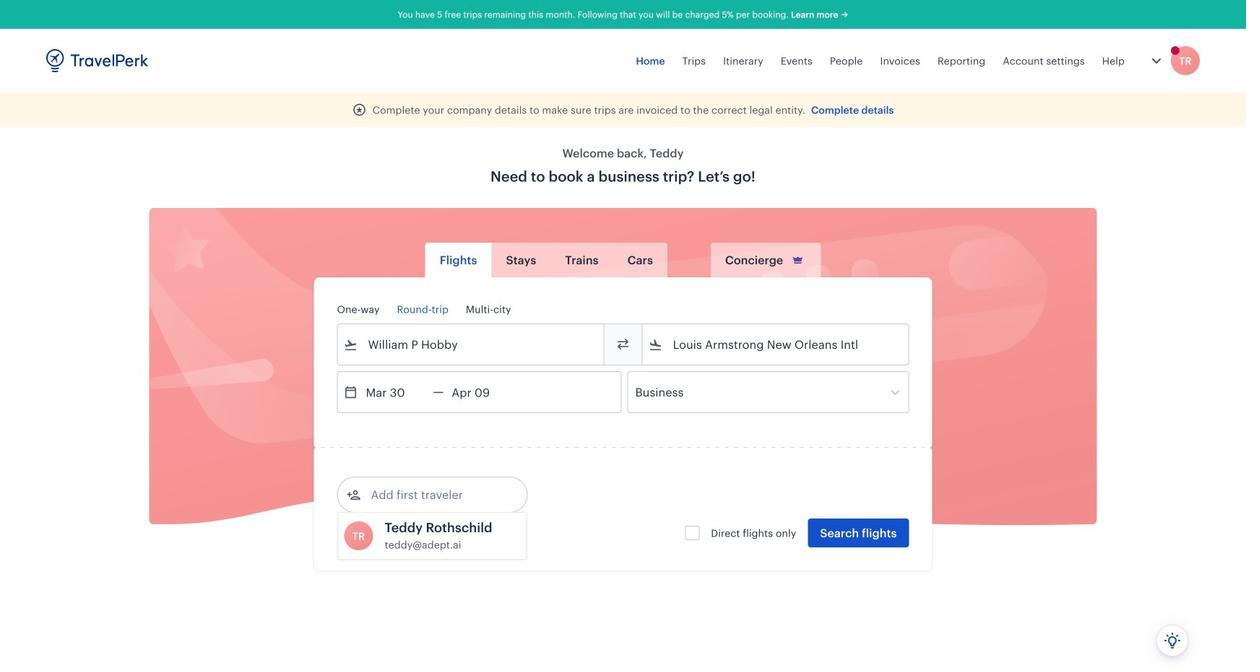 Task type: describe. For each thing, give the bounding box(es) containing it.
From search field
[[358, 333, 585, 356]]

To search field
[[663, 333, 890, 356]]

Add first traveler search field
[[361, 483, 511, 506]]



Task type: locate. For each thing, give the bounding box(es) containing it.
Depart text field
[[358, 372, 433, 413]]

Return text field
[[444, 372, 519, 413]]



Task type: vqa. For each thing, say whether or not it's contained in the screenshot.
Depart text box
yes



